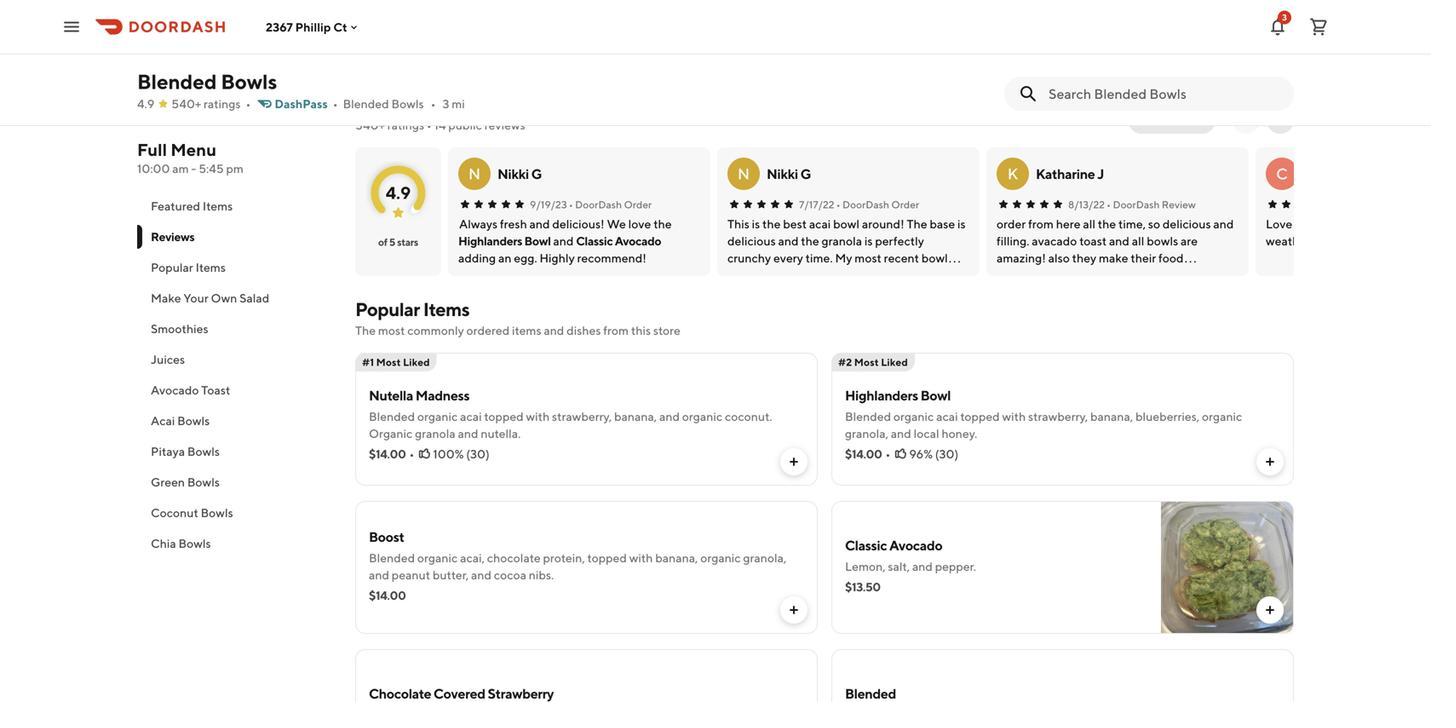 Task type: locate. For each thing, give the bounding box(es) containing it.
2 horizontal spatial doordash
[[1113, 199, 1160, 210]]

review down item search search field
[[1165, 113, 1206, 127]]

classic for classic avocado
[[576, 234, 613, 248]]

reviews down featured
[[151, 230, 195, 244]]

highlanders up popular items the most commonly ordered items and dishes from this store
[[458, 234, 522, 248]]

topped inside nutella madness blended organic acai topped with strawberry, banana, and organic coconut. organic granola and nutella.
[[484, 409, 524, 424]]

1 order from the left
[[624, 199, 652, 210]]

popular up make
[[151, 260, 193, 274]]

0 horizontal spatial classic
[[576, 234, 613, 248]]

$14.00 down peanut
[[369, 588, 406, 602]]

$14.00 •
[[369, 447, 414, 461], [845, 447, 891, 461]]

0 horizontal spatial 540+
[[172, 97, 201, 111]]

• right 9/19/23
[[569, 199, 573, 210]]

540+
[[172, 97, 201, 111], [355, 118, 385, 132]]

notification bell image
[[1268, 17, 1288, 37]]

0 horizontal spatial 3
[[443, 97, 449, 111]]

reviews for reviews 540+ ratings • 14 public reviews
[[355, 93, 424, 115]]

1 horizontal spatial granola,
[[845, 426, 889, 441]]

am
[[172, 161, 189, 176]]

bowls left mi
[[392, 97, 424, 111]]

$14.00 left 96%
[[845, 447, 882, 461]]

0 horizontal spatial $14.00 •
[[369, 447, 414, 461]]

order
[[624, 199, 652, 210], [892, 199, 920, 210]]

items up commonly on the top of the page
[[423, 298, 470, 320]]

0 horizontal spatial liked
[[403, 356, 430, 368]]

bowls right the acai
[[177, 414, 210, 428]]

(30) down honey.
[[935, 447, 959, 461]]

4.9
[[137, 97, 154, 111], [386, 183, 411, 203]]

0 vertical spatial review
[[1165, 113, 1206, 127]]

0 horizontal spatial avocado
[[151, 383, 199, 397]]

topped up nutella.
[[484, 409, 524, 424]]

0 horizontal spatial doordash
[[575, 199, 622, 210]]

1 horizontal spatial add item to cart image
[[1264, 455, 1277, 469]]

1 horizontal spatial 4.9
[[386, 183, 411, 203]]

doordash right 8/13/22
[[1113, 199, 1160, 210]]

acai
[[460, 409, 482, 424], [937, 409, 958, 424]]

acai for nutella madness
[[460, 409, 482, 424]]

• doordash order for 7/17/22
[[836, 199, 920, 210]]

with inside nutella madness blended organic acai topped with strawberry, banana, and organic coconut. organic granola and nutella.
[[526, 409, 550, 424]]

and left peanut
[[369, 568, 389, 582]]

bowls up "coconut bowls"
[[187, 475, 220, 489]]

bowls for coconut bowls
[[201, 506, 233, 520]]

1 horizontal spatial classic
[[845, 537, 887, 553]]

2 strawberry, from the left
[[1029, 409, 1088, 424]]

doordash for 8/13/22
[[1113, 199, 1160, 210]]

1 horizontal spatial (30)
[[935, 447, 959, 461]]

$14.00 inside boost blended organic acai, chocolate protein, topped with banana, organic granola, and peanut butter, and cocoa nibs. $14.00
[[369, 588, 406, 602]]

bowl
[[525, 234, 551, 248], [921, 387, 951, 403]]

0 vertical spatial highlanders
[[458, 234, 522, 248]]

bowls for chia bowls
[[179, 536, 211, 550]]

nikki g up 7/17/22
[[767, 166, 811, 182]]

acai,
[[460, 551, 485, 565]]

• right 8/13/22
[[1107, 199, 1111, 210]]

doordash right 7/17/22
[[843, 199, 890, 210]]

1 horizontal spatial bowl
[[921, 387, 951, 403]]

2367 phillip ct button
[[266, 20, 361, 34]]

0 horizontal spatial ratings
[[204, 97, 241, 111]]

0 vertical spatial items
[[203, 199, 233, 213]]

reviews left mi
[[355, 93, 424, 115]]

bowls down "coconut bowls"
[[179, 536, 211, 550]]

featured items
[[151, 199, 233, 213]]

classic inside classic avocado button
[[576, 234, 613, 248]]

public
[[449, 118, 482, 132]]

topped up honey.
[[961, 409, 1000, 424]]

0 vertical spatial bowl
[[525, 234, 551, 248]]

0 horizontal spatial order
[[624, 199, 652, 210]]

avocado for classic avocado
[[615, 234, 661, 248]]

bowls for blended bowls
[[221, 69, 277, 94]]

1 nikki g from the left
[[498, 166, 542, 182]]

add
[[1139, 113, 1163, 127]]

acai inside highlanders bowl blended organic acai topped with strawberry, banana, blueberries, organic granola, and local honey.
[[937, 409, 958, 424]]

0 vertical spatial ratings
[[204, 97, 241, 111]]

highlanders inside button
[[458, 234, 522, 248]]

1 horizontal spatial topped
[[588, 551, 627, 565]]

nikki g for 9/19/23
[[498, 166, 542, 182]]

1 horizontal spatial 3
[[1283, 12, 1287, 22]]

0 horizontal spatial most
[[376, 356, 401, 368]]

avocado
[[615, 234, 661, 248], [151, 383, 199, 397], [890, 537, 943, 553]]

bowl for highlanders bowl blended organic acai topped with strawberry, banana, blueberries, organic granola, and local honey.
[[921, 387, 951, 403]]

classic avocado image
[[1161, 501, 1294, 634]]

2 add item to cart image from the left
[[1264, 455, 1277, 469]]

and inside highlanders bowl blended organic acai topped with strawberry, banana, blueberries, organic granola, and local honey.
[[891, 426, 912, 441]]

topped inside boost blended organic acai, chocolate protein, topped with banana, organic granola, and peanut butter, and cocoa nibs. $14.00
[[588, 551, 627, 565]]

2 most from the left
[[855, 356, 879, 368]]

(30) for bowl
[[935, 447, 959, 461]]

540+ down "blended bowls"
[[172, 97, 201, 111]]

blended inside boost blended organic acai, chocolate protein, topped with banana, organic granola, and peanut butter, and cocoa nibs. $14.00
[[369, 551, 415, 565]]

g up 7/17/22
[[801, 166, 811, 182]]

(30) for madness
[[466, 447, 490, 461]]

juices button
[[137, 344, 335, 375]]

most right "#1"
[[376, 356, 401, 368]]

featured
[[151, 199, 200, 213]]

strawberry, inside nutella madness blended organic acai topped with strawberry, banana, and organic coconut. organic granola and nutella.
[[552, 409, 612, 424]]

8/13/22
[[1069, 199, 1105, 210]]

bowl inside button
[[525, 234, 551, 248]]

nikki
[[498, 166, 529, 182], [767, 166, 798, 182]]

• doordash order right 7/17/22
[[836, 199, 920, 210]]

2 vertical spatial items
[[423, 298, 470, 320]]

1 vertical spatial bowl
[[921, 387, 951, 403]]

1 (30) from the left
[[466, 447, 490, 461]]

1 vertical spatial granola,
[[743, 551, 787, 565]]

1 vertical spatial ratings
[[387, 118, 424, 132]]

add item to cart image
[[787, 455, 801, 469], [1264, 455, 1277, 469]]

0 horizontal spatial 4.9
[[137, 97, 154, 111]]

and
[[544, 323, 564, 337], [660, 409, 680, 424], [458, 426, 478, 441], [891, 426, 912, 441], [913, 559, 933, 573], [369, 568, 389, 582], [471, 568, 492, 582]]

0 horizontal spatial popular
[[151, 260, 193, 274]]

and right 'salt,'
[[913, 559, 933, 573]]

96%
[[910, 447, 933, 461]]

n for 7/17/22
[[738, 164, 750, 183]]

0 horizontal spatial bowl
[[525, 234, 551, 248]]

2 doordash from the left
[[843, 199, 890, 210]]

items up make your own salad
[[196, 260, 226, 274]]

1 strawberry, from the left
[[552, 409, 612, 424]]

0 horizontal spatial • doordash order
[[569, 199, 652, 210]]

1 vertical spatial popular
[[355, 298, 420, 320]]

1 horizontal spatial popular
[[355, 298, 420, 320]]

add review button
[[1129, 107, 1216, 134]]

•
[[246, 97, 251, 111], [333, 97, 338, 111], [431, 97, 436, 111], [427, 118, 432, 132], [569, 199, 573, 210], [836, 199, 841, 210], [1107, 199, 1111, 210], [409, 447, 414, 461], [886, 447, 891, 461]]

1 acai from the left
[[460, 409, 482, 424]]

• up 14
[[431, 97, 436, 111]]

liked right #2
[[881, 356, 908, 368]]

toast
[[201, 383, 230, 397]]

2 horizontal spatial topped
[[961, 409, 1000, 424]]

1 vertical spatial items
[[196, 260, 226, 274]]

3 left 0 items, open order cart icon
[[1283, 12, 1287, 22]]

1 vertical spatial 540+
[[355, 118, 385, 132]]

0 horizontal spatial reviews
[[151, 230, 195, 244]]

3 doordash from the left
[[1113, 199, 1160, 210]]

0 vertical spatial avocado
[[615, 234, 661, 248]]

popular up most
[[355, 298, 420, 320]]

strawberry, inside highlanders bowl blended organic acai topped with strawberry, banana, blueberries, organic granola, and local honey.
[[1029, 409, 1088, 424]]

most right #2
[[855, 356, 879, 368]]

topped inside highlanders bowl blended organic acai topped with strawberry, banana, blueberries, organic granola, and local honey.
[[961, 409, 1000, 424]]

• doordash order up classic avocado
[[569, 199, 652, 210]]

1 horizontal spatial ratings
[[387, 118, 424, 132]]

topped for madness
[[484, 409, 524, 424]]

full menu 10:00 am - 5:45 pm
[[137, 140, 244, 176]]

blended inside nutella madness blended organic acai topped with strawberry, banana, and organic coconut. organic granola and nutella.
[[369, 409, 415, 424]]

• down organic
[[409, 447, 414, 461]]

1 nikki from the left
[[498, 166, 529, 182]]

2 $14.00 • from the left
[[845, 447, 891, 461]]

$14.00 down organic
[[369, 447, 406, 461]]

highlanders for highlanders bowl blended organic acai topped with strawberry, banana, blueberries, organic granola, and local honey.
[[845, 387, 918, 403]]

acai bowls button
[[137, 406, 335, 436]]

j
[[1098, 166, 1104, 182]]

review
[[1165, 113, 1206, 127], [1162, 199, 1196, 210]]

1 horizontal spatial reviews
[[355, 93, 424, 115]]

local
[[914, 426, 940, 441]]

(30) right 100%
[[466, 447, 490, 461]]

own
[[211, 291, 237, 305]]

9/19/23
[[530, 199, 567, 210]]

1 horizontal spatial order
[[892, 199, 920, 210]]

ratings down "blended bowls"
[[204, 97, 241, 111]]

1 most from the left
[[376, 356, 401, 368]]

4.9 up full
[[137, 97, 154, 111]]

1 horizontal spatial acai
[[937, 409, 958, 424]]

1 horizontal spatial liked
[[881, 356, 908, 368]]

1 doordash from the left
[[575, 199, 622, 210]]

blended bowls • 3 mi
[[343, 97, 465, 111]]

and inside popular items the most commonly ordered items and dishes from this store
[[544, 323, 564, 337]]

2 order from the left
[[892, 199, 920, 210]]

1 horizontal spatial strawberry,
[[1029, 409, 1088, 424]]

bowl up the local
[[921, 387, 951, 403]]

1 horizontal spatial n
[[738, 164, 750, 183]]

and up 100% (30)
[[458, 426, 478, 441]]

2 horizontal spatial avocado
[[890, 537, 943, 553]]

1 horizontal spatial add item to cart image
[[1264, 603, 1277, 617]]

4.9 up 'of 5 stars' on the top left of page
[[386, 183, 411, 203]]

2 vertical spatial avocado
[[890, 537, 943, 553]]

and down acai,
[[471, 568, 492, 582]]

ratings inside reviews 540+ ratings • 14 public reviews
[[387, 118, 424, 132]]

2 horizontal spatial with
[[1003, 409, 1026, 424]]

0 horizontal spatial topped
[[484, 409, 524, 424]]

avocado inside 'classic avocado lemon, salt, and pepper. $13.50'
[[890, 537, 943, 553]]

1 add item to cart image from the left
[[787, 455, 801, 469]]

0 vertical spatial 3
[[1283, 12, 1287, 22]]

the
[[355, 323, 376, 337]]

1 horizontal spatial nikki g
[[767, 166, 811, 182]]

and left the local
[[891, 426, 912, 441]]

bowl down 9/19/23
[[525, 234, 551, 248]]

nikki g for 7/17/22
[[767, 166, 811, 182]]

1 vertical spatial 3
[[443, 97, 449, 111]]

nikki for 9/19/23
[[498, 166, 529, 182]]

highlanders down #2 most liked
[[845, 387, 918, 403]]

2 (30) from the left
[[935, 447, 959, 461]]

• inside reviews 540+ ratings • 14 public reviews
[[427, 118, 432, 132]]

0 horizontal spatial granola,
[[743, 551, 787, 565]]

1 vertical spatial classic
[[845, 537, 887, 553]]

1 n from the left
[[469, 164, 481, 183]]

2 g from the left
[[801, 166, 811, 182]]

2 n from the left
[[738, 164, 750, 183]]

order for 9/19/23
[[624, 199, 652, 210]]

most
[[376, 356, 401, 368], [855, 356, 879, 368]]

$14.00 • down organic
[[369, 447, 414, 461]]

reviews inside reviews 540+ ratings • 14 public reviews
[[355, 93, 424, 115]]

2 nikki from the left
[[767, 166, 798, 182]]

1 • doordash order from the left
[[569, 199, 652, 210]]

1 $14.00 • from the left
[[369, 447, 414, 461]]

0 horizontal spatial strawberry,
[[552, 409, 612, 424]]

(30)
[[466, 447, 490, 461], [935, 447, 959, 461]]

bowls up 540+ ratings •
[[221, 69, 277, 94]]

items inside popular items the most commonly ordered items and dishes from this store
[[423, 298, 470, 320]]

acai for highlanders bowl
[[937, 409, 958, 424]]

bowls down green bowls button
[[201, 506, 233, 520]]

salad
[[240, 291, 270, 305]]

coconut bowls button
[[137, 498, 335, 528]]

liked down commonly on the top of the page
[[403, 356, 430, 368]]

0 vertical spatial 4.9
[[137, 97, 154, 111]]

and right items
[[544, 323, 564, 337]]

1 horizontal spatial $14.00 •
[[845, 447, 891, 461]]

3 left mi
[[443, 97, 449, 111]]

0 horizontal spatial acai
[[460, 409, 482, 424]]

acai
[[151, 414, 175, 428]]

1 horizontal spatial • doordash order
[[836, 199, 920, 210]]

0 horizontal spatial (30)
[[466, 447, 490, 461]]

banana,
[[614, 409, 657, 424], [1091, 409, 1133, 424], [655, 551, 698, 565]]

0 horizontal spatial highlanders
[[458, 234, 522, 248]]

with
[[526, 409, 550, 424], [1003, 409, 1026, 424], [629, 551, 653, 565]]

540+ down reviews link
[[355, 118, 385, 132]]

k
[[1008, 164, 1019, 183]]

chia bowls
[[151, 536, 211, 550]]

doordash up classic avocado
[[575, 199, 622, 210]]

1 horizontal spatial highlanders
[[845, 387, 918, 403]]

with for highlanders bowl
[[1003, 409, 1026, 424]]

granola,
[[845, 426, 889, 441], [743, 551, 787, 565]]

open menu image
[[61, 17, 82, 37]]

acai inside nutella madness blended organic acai topped with strawberry, banana, and organic coconut. organic granola and nutella.
[[460, 409, 482, 424]]

• left 14
[[427, 118, 432, 132]]

1 vertical spatial highlanders
[[845, 387, 918, 403]]

popular inside button
[[151, 260, 193, 274]]

$13.50
[[845, 580, 881, 594]]

$14.00 • left 96%
[[845, 447, 891, 461]]

topped right protein,
[[588, 551, 627, 565]]

popular for popular items the most commonly ordered items and dishes from this store
[[355, 298, 420, 320]]

peanut
[[392, 568, 430, 582]]

1 horizontal spatial nikki
[[767, 166, 798, 182]]

highlanders
[[458, 234, 522, 248], [845, 387, 918, 403]]

1 horizontal spatial avocado
[[615, 234, 661, 248]]

0 vertical spatial reviews
[[355, 93, 424, 115]]

ratings
[[204, 97, 241, 111], [387, 118, 424, 132]]

96% (30)
[[910, 447, 959, 461]]

reviews
[[485, 118, 525, 132]]

acai up honey.
[[937, 409, 958, 424]]

highlanders inside highlanders bowl blended organic acai topped with strawberry, banana, blueberries, organic granola, and local honey.
[[845, 387, 918, 403]]

1 horizontal spatial doordash
[[843, 199, 890, 210]]

• right 7/17/22
[[836, 199, 841, 210]]

0 horizontal spatial g
[[531, 166, 542, 182]]

ratings down blended bowls • 3 mi
[[387, 118, 424, 132]]

0 horizontal spatial with
[[526, 409, 550, 424]]

0 vertical spatial granola,
[[845, 426, 889, 441]]

0 horizontal spatial add item to cart image
[[787, 603, 801, 617]]

nikki for 7/17/22
[[767, 166, 798, 182]]

g up 9/19/23
[[531, 166, 542, 182]]

bowls right pitaya at the left bottom of the page
[[187, 444, 220, 458]]

add review
[[1139, 113, 1206, 127]]

madness
[[416, 387, 470, 403]]

banana, for highlanders bowl
[[1091, 409, 1133, 424]]

highlanders for highlanders bowl
[[458, 234, 522, 248]]

salt,
[[888, 559, 910, 573]]

banana, inside nutella madness blended organic acai topped with strawberry, banana, and organic coconut. organic granola and nutella.
[[614, 409, 657, 424]]

review down "add review" button
[[1162, 199, 1196, 210]]

1 vertical spatial 4.9
[[386, 183, 411, 203]]

1 horizontal spatial 540+
[[355, 118, 385, 132]]

2 acai from the left
[[937, 409, 958, 424]]

0 horizontal spatial nikki
[[498, 166, 529, 182]]

popular inside popular items the most commonly ordered items and dishes from this store
[[355, 298, 420, 320]]

blended inside highlanders bowl blended organic acai topped with strawberry, banana, blueberries, organic granola, and local honey.
[[845, 409, 891, 424]]

avocado for classic avocado lemon, salt, and pepper. $13.50
[[890, 537, 943, 553]]

blueberries,
[[1136, 409, 1200, 424]]

• right dashpass
[[333, 97, 338, 111]]

2 • doordash order from the left
[[836, 199, 920, 210]]

nikki g up 9/19/23
[[498, 166, 542, 182]]

pitaya
[[151, 444, 185, 458]]

1 horizontal spatial most
[[855, 356, 879, 368]]

classic inside 'classic avocado lemon, salt, and pepper. $13.50'
[[845, 537, 887, 553]]

featured items button
[[137, 191, 335, 222]]

1 g from the left
[[531, 166, 542, 182]]

and inside 'classic avocado lemon, salt, and pepper. $13.50'
[[913, 559, 933, 573]]

with inside highlanders bowl blended organic acai topped with strawberry, banana, blueberries, organic granola, and local honey.
[[1003, 409, 1026, 424]]

0 horizontal spatial add item to cart image
[[787, 455, 801, 469]]

1 liked from the left
[[403, 356, 430, 368]]

2367
[[266, 20, 293, 34]]

granola, inside boost blended organic acai, chocolate protein, topped with banana, organic granola, and peanut butter, and cocoa nibs. $14.00
[[743, 551, 787, 565]]

items down "5:45"
[[203, 199, 233, 213]]

liked for highlanders
[[881, 356, 908, 368]]

$14.00 • for highlanders
[[845, 447, 891, 461]]

0 vertical spatial classic
[[576, 234, 613, 248]]

1 vertical spatial reviews
[[151, 230, 195, 244]]

540+ ratings •
[[172, 97, 251, 111]]

items
[[203, 199, 233, 213], [196, 260, 226, 274], [423, 298, 470, 320]]

0 horizontal spatial nikki g
[[498, 166, 542, 182]]

add item to cart image
[[787, 603, 801, 617], [1264, 603, 1277, 617]]

doordash for 7/17/22
[[843, 199, 890, 210]]

2 liked from the left
[[881, 356, 908, 368]]

bowl inside highlanders bowl blended organic acai topped with strawberry, banana, blueberries, organic granola, and local honey.
[[921, 387, 951, 403]]

0 vertical spatial popular
[[151, 260, 193, 274]]

#1
[[362, 356, 374, 368]]

make your own salad
[[151, 291, 270, 305]]

0 horizontal spatial n
[[469, 164, 481, 183]]

1 horizontal spatial with
[[629, 551, 653, 565]]

popular
[[151, 260, 193, 274], [355, 298, 420, 320]]

classic
[[576, 234, 613, 248], [845, 537, 887, 553]]

order for 7/17/22
[[892, 199, 920, 210]]

banana, inside highlanders bowl blended organic acai topped with strawberry, banana, blueberries, organic granola, and local honey.
[[1091, 409, 1133, 424]]

banana, for nutella madness
[[614, 409, 657, 424]]

1 horizontal spatial g
[[801, 166, 811, 182]]

pitaya bowls button
[[137, 436, 335, 467]]

2 nikki g from the left
[[767, 166, 811, 182]]

acai up nutella.
[[460, 409, 482, 424]]



Task type: vqa. For each thing, say whether or not it's contained in the screenshot.
"acai,"
yes



Task type: describe. For each thing, give the bounding box(es) containing it.
1 vertical spatial avocado
[[151, 383, 199, 397]]

classic avocado lemon, salt, and pepper. $13.50
[[845, 537, 976, 594]]

commonly
[[408, 323, 464, 337]]

reviews 540+ ratings • 14 public reviews
[[355, 93, 525, 132]]

14
[[434, 118, 446, 132]]

organic
[[369, 426, 413, 441]]

highlanders bowl
[[458, 234, 551, 248]]

stars
[[397, 236, 418, 248]]

chocolate covered strawberry
[[369, 686, 554, 702]]

ordered
[[467, 323, 510, 337]]

g for 7/17/22
[[801, 166, 811, 182]]

$14.00 • for nutella
[[369, 447, 414, 461]]

0 items, open order cart image
[[1309, 17, 1329, 37]]

granola, inside highlanders bowl blended organic acai topped with strawberry, banana, blueberries, organic granola, and local honey.
[[845, 426, 889, 441]]

butter,
[[433, 568, 469, 582]]

bowls for pitaya bowls
[[187, 444, 220, 458]]

with for nutella madness
[[526, 409, 550, 424]]

smoothies
[[151, 322, 208, 336]]

highlanders bowl blended organic acai topped with strawberry, banana, blueberries, organic granola, and local honey.
[[845, 387, 1243, 441]]

nutella
[[369, 387, 413, 403]]

chocolate
[[369, 686, 431, 702]]

540+ inside reviews 540+ ratings • 14 public reviews
[[355, 118, 385, 132]]

cocoa
[[494, 568, 527, 582]]

• doordash review
[[1107, 199, 1196, 210]]

bowls for acai bowls
[[177, 414, 210, 428]]

classic for classic avocado lemon, salt, and pepper. $13.50
[[845, 537, 887, 553]]

most for highlanders bowl
[[855, 356, 879, 368]]

menu
[[171, 140, 217, 160]]

items for featured items
[[203, 199, 233, 213]]

this
[[631, 323, 651, 337]]

liked for nutella
[[403, 356, 430, 368]]

items for popular items
[[196, 260, 226, 274]]

doordash for 9/19/23
[[575, 199, 622, 210]]

popular for popular items
[[151, 260, 193, 274]]

bowls for green bowls
[[187, 475, 220, 489]]

of 5 stars
[[378, 236, 418, 248]]

next image
[[1274, 113, 1288, 127]]

reviews for reviews
[[151, 230, 195, 244]]

reviews link
[[355, 93, 424, 115]]

2367 phillip ct
[[266, 20, 347, 34]]

your
[[184, 291, 209, 305]]

lemon,
[[845, 559, 886, 573]]

highlanders bowl button
[[458, 233, 551, 250]]

boost blended organic acai, chocolate protein, topped with banana, organic granola, and peanut butter, and cocoa nibs. $14.00
[[369, 529, 787, 602]]

classic avocado
[[576, 234, 661, 248]]

classic avocado button
[[576, 233, 661, 250]]

items
[[512, 323, 542, 337]]

0 vertical spatial 540+
[[172, 97, 201, 111]]

strawberry
[[488, 686, 554, 702]]

covered
[[434, 686, 485, 702]]

protein,
[[543, 551, 585, 565]]

popular items button
[[137, 252, 335, 283]]

1 add item to cart image from the left
[[787, 603, 801, 617]]

-
[[191, 161, 196, 176]]

2 add item to cart image from the left
[[1264, 603, 1277, 617]]

popular items
[[151, 260, 226, 274]]

nutella madness blended organic acai topped with strawberry, banana, and organic coconut. organic granola and nutella.
[[369, 387, 773, 441]]

Item Search search field
[[1049, 84, 1281, 103]]

popular items the most commonly ordered items and dishes from this store
[[355, 298, 681, 337]]

make your own salad button
[[137, 283, 335, 314]]

• left 96%
[[886, 447, 891, 461]]

1 vertical spatial review
[[1162, 199, 1196, 210]]

dishes
[[567, 323, 601, 337]]

katharine
[[1036, 166, 1095, 182]]

katharine j
[[1036, 166, 1104, 182]]

$14.00 for nutella
[[369, 447, 406, 461]]

• down "blended bowls"
[[246, 97, 251, 111]]

g for 9/19/23
[[531, 166, 542, 182]]

bowls for blended bowls • 3 mi
[[392, 97, 424, 111]]

granola
[[415, 426, 456, 441]]

green bowls
[[151, 475, 220, 489]]

add item to cart image for madness
[[787, 455, 801, 469]]

add item to cart image for bowl
[[1264, 455, 1277, 469]]

boost
[[369, 529, 404, 545]]

full
[[137, 140, 167, 160]]

5
[[389, 236, 395, 248]]

most for nutella madness
[[376, 356, 401, 368]]

honey.
[[942, 426, 978, 441]]

• doordash order for 9/19/23
[[569, 199, 652, 210]]

acai bowls
[[151, 414, 210, 428]]

with inside boost blended organic acai, chocolate protein, topped with banana, organic granola, and peanut butter, and cocoa nibs. $14.00
[[629, 551, 653, 565]]

dashpass
[[275, 97, 328, 111]]

100% (30)
[[433, 447, 490, 461]]

chia bowls button
[[137, 528, 335, 559]]

topped for bowl
[[961, 409, 1000, 424]]

smoothies button
[[137, 314, 335, 344]]

$14.00 for highlanders
[[845, 447, 882, 461]]

avocado toast button
[[137, 375, 335, 406]]

coconut.
[[725, 409, 773, 424]]

strawberry, for madness
[[552, 409, 612, 424]]

10:00
[[137, 161, 170, 176]]

n for 9/19/23
[[469, 164, 481, 183]]

nutella.
[[481, 426, 521, 441]]

#2 most liked
[[838, 356, 908, 368]]

7/17/22
[[799, 199, 835, 210]]

coconut
[[151, 506, 198, 520]]

review inside button
[[1165, 113, 1206, 127]]

phillip
[[295, 20, 331, 34]]

dashpass •
[[275, 97, 338, 111]]

previous image
[[1240, 113, 1253, 127]]

most
[[378, 323, 405, 337]]

juices
[[151, 352, 185, 366]]

blended bowls
[[137, 69, 277, 94]]

chia
[[151, 536, 176, 550]]

banana, inside boost blended organic acai, chocolate protein, topped with banana, organic granola, and peanut butter, and cocoa nibs. $14.00
[[655, 551, 698, 565]]

#2
[[838, 356, 852, 368]]

coconut bowls
[[151, 506, 233, 520]]

of
[[378, 236, 388, 248]]

store
[[653, 323, 681, 337]]

nibs.
[[529, 568, 554, 582]]

items for popular items the most commonly ordered items and dishes from this store
[[423, 298, 470, 320]]

bowl for highlanders bowl
[[525, 234, 551, 248]]

ct
[[334, 20, 347, 34]]

make
[[151, 291, 181, 305]]

and left coconut.
[[660, 409, 680, 424]]

pitaya bowls
[[151, 444, 220, 458]]

c
[[1277, 164, 1288, 183]]

pm
[[226, 161, 244, 176]]

strawberry, for bowl
[[1029, 409, 1088, 424]]



